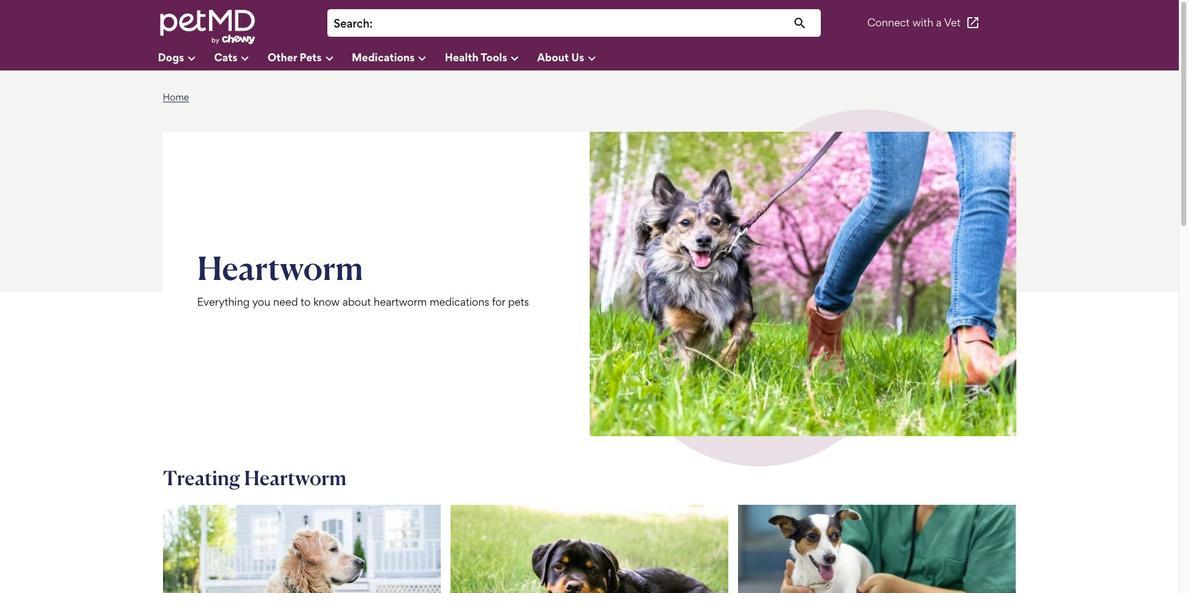 Task type: locate. For each thing, give the bounding box(es) containing it.
petmd home image
[[158, 8, 256, 46]]

home
[[163, 91, 189, 103]]

treating
[[163, 466, 240, 491]]

everything you need to know about heartworm medications for pets
[[197, 296, 529, 309]]

dogs
[[158, 50, 184, 63]]

dogs button
[[158, 46, 214, 71]]

:
[[370, 17, 373, 31]]

None text field
[[379, 15, 815, 32]]

pets
[[300, 50, 322, 63]]

cats
[[214, 50, 238, 63]]

pets
[[508, 296, 529, 309]]

connect with a vet
[[868, 16, 961, 29]]

a
[[937, 16, 942, 29]]

heartworm
[[197, 248, 363, 288], [244, 466, 347, 491]]

for
[[492, 296, 506, 309]]

other
[[268, 50, 297, 63]]

small dog running with human image
[[590, 132, 1017, 437]]

know
[[313, 296, 340, 309]]



Task type: describe. For each thing, give the bounding box(es) containing it.
tools
[[481, 50, 507, 63]]

you
[[252, 296, 271, 309]]

home link
[[163, 91, 189, 103]]

connect
[[868, 16, 910, 29]]

health tools button
[[445, 46, 537, 71]]

other pets
[[268, 50, 322, 63]]

everything
[[197, 296, 250, 309]]

about
[[537, 50, 569, 63]]

about
[[343, 296, 371, 309]]

cats button
[[214, 46, 268, 71]]

treating heartworm
[[163, 466, 347, 491]]

health tools
[[445, 50, 507, 63]]

to
[[301, 296, 311, 309]]

about us
[[537, 50, 584, 63]]

other pets button
[[268, 46, 352, 71]]

connect with a vet button
[[868, 8, 981, 38]]

medications
[[352, 50, 415, 63]]

search :
[[334, 17, 373, 31]]

medications button
[[352, 46, 445, 71]]

with
[[913, 16, 934, 29]]

us
[[572, 50, 584, 63]]

need
[[273, 296, 298, 309]]

search
[[334, 17, 370, 31]]

1 vertical spatial heartworm
[[244, 466, 347, 491]]

vet
[[945, 16, 961, 29]]

about us button
[[537, 46, 614, 71]]

0 vertical spatial heartworm
[[197, 248, 363, 288]]

health
[[445, 50, 479, 63]]

heartworm
[[374, 296, 427, 309]]

medications
[[430, 296, 490, 309]]



Task type: vqa. For each thing, say whether or not it's contained in the screenshot.
Calcium
no



